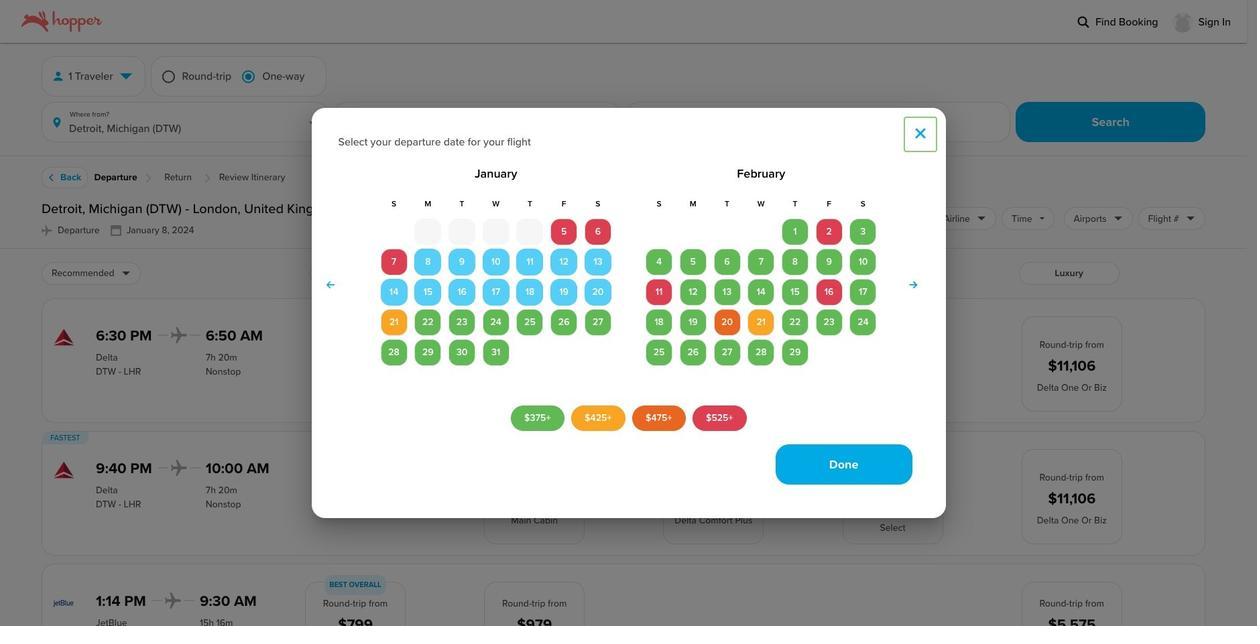 Task type: describe. For each thing, give the bounding box(es) containing it.
1 end image from the left
[[977, 214, 986, 223]]

duration 15h 16m element
[[200, 616, 257, 626]]

b2b airplane icon image for departure at 6:30 pm element
[[171, 327, 187, 343]]

arrival at 10:00 am element
[[206, 460, 269, 478]]

departure at 9:40 pm element
[[96, 460, 152, 478]]

jetblue image
[[53, 593, 74, 614]]

layover nonstop  -0d element for arrival at 10:00 am 'element'
[[206, 497, 269, 511]]

arrival at 6:50 am element
[[206, 327, 263, 345]]

january element
[[379, 201, 613, 366]]

b2b airplane icon image for departure at 1:14 pm element
[[165, 593, 181, 609]]



Task type: vqa. For each thing, say whether or not it's contained in the screenshot.
Departure at 8:17 PM Element
no



Task type: locate. For each thing, give the bounding box(es) containing it.
0 vertical spatial duration 7h 20m element
[[206, 350, 263, 364]]

close button icon image
[[915, 128, 925, 138]]

february element
[[644, 201, 878, 366]]

delta image
[[53, 460, 74, 481]]

duration 7h 20m element for layover nonstop  -0d element corresponding to arrival at 6:50 am element
[[206, 350, 263, 364]]

option group
[[155, 63, 315, 90]]

0 vertical spatial layover nonstop  -0d element
[[206, 364, 263, 378]]

dialog
[[311, 108, 946, 519], [311, 108, 946, 519]]

0 horizontal spatial end image
[[977, 214, 986, 223]]

duration 7h 20m element down arrival at 10:00 am 'element'
[[206, 483, 269, 497]]

b2b airplane icon image for departure at 9:40 pm element
[[171, 460, 187, 476]]

departure at 1:14 pm element
[[96, 593, 146, 611]]

duration 7h 20m element for arrival at 10:00 am 'element' layover nonstop  -0d element
[[206, 483, 269, 497]]

end image
[[977, 214, 986, 223], [1039, 214, 1045, 223]]

calendar icon image
[[110, 225, 121, 236]]

1 vertical spatial layover nonstop  -0d element
[[206, 497, 269, 511]]

departure at 6:30 pm element
[[96, 327, 152, 345]]

1 horizontal spatial end image
[[1039, 214, 1045, 223]]

delta image
[[53, 327, 74, 348]]

layover nonstop  -0d element down arrival at 10:00 am 'element'
[[206, 497, 269, 511]]

2 end image from the left
[[1039, 214, 1045, 223]]

layover nonstop  -0d element down arrival at 6:50 am element
[[206, 364, 263, 378]]

duration 7h 20m element down arrival at 6:50 am element
[[206, 350, 263, 364]]

layover nonstop  -0d element for arrival at 6:50 am element
[[206, 364, 263, 378]]

dropdown image
[[118, 69, 133, 84]]

1 vertical spatial duration 7h 20m element
[[206, 483, 269, 497]]

2 duration 7h 20m element from the top
[[206, 483, 269, 497]]

arrow right image
[[909, 281, 917, 290]]

1 layover nonstop  -0d element from the top
[[206, 364, 263, 378]]

2 layover nonstop  -0d element from the top
[[206, 497, 269, 511]]

arrival at 9:30 am element
[[200, 593, 257, 611]]

duration 7h 20m element
[[206, 350, 263, 364], [206, 483, 269, 497]]

1 duration 7h 20m element from the top
[[206, 350, 263, 364]]

layover nonstop  -0d element
[[206, 364, 263, 378], [206, 497, 269, 511]]

end image
[[846, 214, 856, 223], [1113, 214, 1123, 223], [1186, 214, 1195, 223], [121, 269, 131, 278]]

b2b airplane icon image
[[42, 225, 52, 236], [171, 327, 187, 343], [171, 460, 187, 476], [165, 593, 181, 609]]

arrow left image
[[327, 281, 335, 290]]



